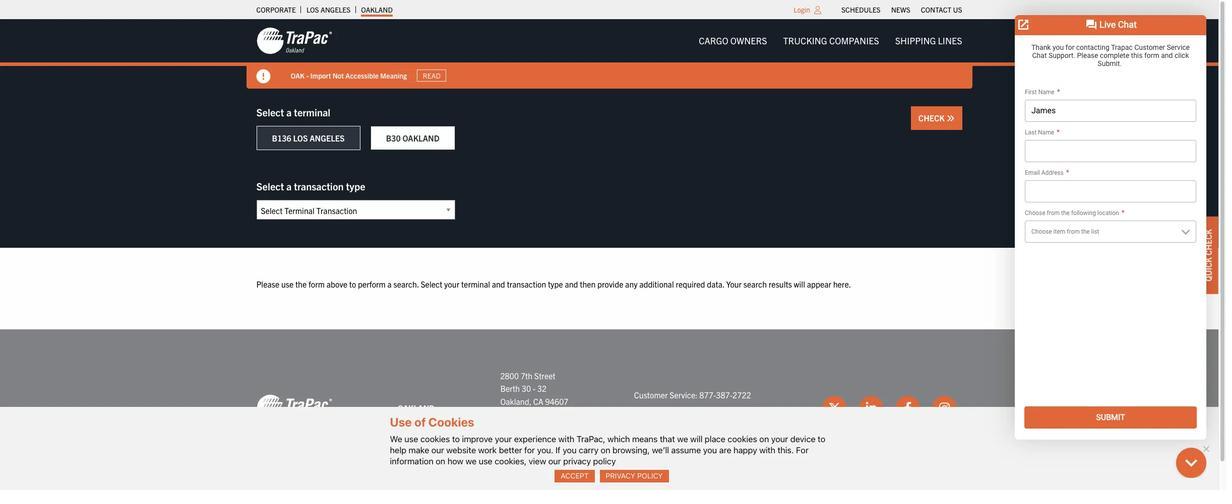 Task type: locate. For each thing, give the bounding box(es) containing it.
1 vertical spatial oakland
[[403, 133, 440, 143]]

2 cookies from the left
[[728, 434, 757, 445]]

use of cookies we use cookies to improve your experience with trapac, which means that we will place cookies on your device to help make our website work better for you. if you carry on browsing, we'll assume you are happy with this. for information on how we use cookies, view our privacy policy
[[390, 416, 826, 467]]

quick check
[[1204, 229, 1214, 282]]

0 horizontal spatial transaction
[[294, 180, 344, 193]]

1 vertical spatial transaction
[[507, 279, 546, 289]]

on left how
[[436, 457, 445, 467]]

cookies
[[420, 434, 450, 445], [728, 434, 757, 445]]

1 horizontal spatial solid image
[[947, 114, 955, 123]]

1 oakland image from the top
[[256, 27, 332, 55]]

1 read from the left
[[399, 71, 417, 80]]

terminal
[[294, 106, 330, 118], [461, 279, 490, 289]]

a up b136
[[286, 106, 292, 118]]

2 horizontal spatial on
[[759, 434, 769, 445]]

1 vertical spatial with
[[759, 446, 775, 456]]

read link
[[393, 69, 423, 82], [417, 69, 446, 82]]

b136
[[272, 133, 291, 143]]

menu bar
[[836, 3, 968, 17], [691, 31, 970, 51]]

cookies
[[428, 416, 474, 430]]

menu bar containing cargo owners
[[691, 31, 970, 51]]

2811
[[538, 435, 556, 445]]

0 vertical spatial terminal
[[294, 106, 330, 118]]

- right 30
[[533, 384, 536, 394]]

0 vertical spatial -
[[306, 71, 309, 80]]

0 horizontal spatial and
[[492, 279, 505, 289]]

2 read link from the left
[[417, 69, 446, 82]]

1 horizontal spatial your
[[495, 434, 512, 445]]

work
[[478, 446, 497, 456]]

will
[[794, 279, 805, 289], [690, 434, 703, 445]]

us
[[953, 5, 962, 14]]

0 vertical spatial angeles
[[321, 5, 351, 14]]

please use the form above to perform a search. select your terminal and transaction type and then provide any additional required data. your search results will appear here.
[[256, 279, 851, 289]]

solid image
[[256, 70, 271, 84], [947, 114, 955, 123]]

1 horizontal spatial cookies
[[728, 434, 757, 445]]

angeles down select a terminal
[[310, 133, 345, 143]]

privacy
[[606, 472, 635, 481]]

1 vertical spatial solid image
[[947, 114, 955, 123]]

your up this.
[[771, 434, 788, 445]]

2 oakland image from the top
[[256, 394, 332, 423]]

cookies,
[[495, 457, 527, 467]]

our right make
[[432, 446, 444, 456]]

oakland inside footer
[[398, 403, 435, 413]]

light image
[[814, 6, 821, 14]]

30
[[522, 384, 531, 394]]

-
[[306, 71, 309, 80], [533, 384, 536, 394]]

experience
[[514, 434, 556, 445]]

device
[[790, 434, 816, 445]]

0 vertical spatial on
[[759, 434, 769, 445]]

0 horizontal spatial your
[[444, 279, 459, 289]]

to right above
[[349, 279, 356, 289]]

data.
[[707, 279, 724, 289]]

select
[[256, 106, 284, 118], [256, 180, 284, 193], [421, 279, 442, 289]]

menu bar containing schedules
[[836, 3, 968, 17]]

oakland up the of
[[398, 403, 435, 413]]

0 vertical spatial a
[[286, 106, 292, 118]]

1 vertical spatial menu bar
[[691, 31, 970, 51]]

solid image inside check button
[[947, 114, 955, 123]]

meaning
[[380, 71, 407, 80]]

we
[[677, 434, 688, 445], [466, 457, 477, 467]]

a for transaction
[[286, 180, 292, 193]]

1 horizontal spatial check
[[1204, 229, 1214, 255]]

1 vertical spatial -
[[533, 384, 536, 394]]

provide
[[598, 279, 623, 289]]

port code:  2811
[[500, 435, 556, 445]]

1 horizontal spatial terminal
[[461, 279, 490, 289]]

0 horizontal spatial read
[[399, 71, 417, 80]]

privacy policy
[[606, 472, 663, 481]]

0 vertical spatial with
[[558, 434, 574, 445]]

use up make
[[405, 434, 418, 445]]

accept
[[561, 472, 589, 481]]

0 horizontal spatial will
[[690, 434, 703, 445]]

0 horizontal spatial you
[[563, 446, 577, 456]]

32
[[537, 384, 547, 394]]

additional
[[639, 279, 674, 289]]

you down place
[[703, 446, 717, 456]]

oak - import not accessible meaning
[[291, 71, 407, 80]]

menu bar up shipping
[[836, 3, 968, 17]]

0 horizontal spatial solid image
[[256, 70, 271, 84]]

2 horizontal spatial use
[[479, 457, 493, 467]]

better
[[499, 446, 522, 456]]

no image
[[1201, 444, 1211, 454]]

1 horizontal spatial our
[[548, 457, 561, 467]]

with left this.
[[759, 446, 775, 456]]

we'll
[[652, 446, 669, 456]]

we down website
[[466, 457, 477, 467]]

on left device
[[759, 434, 769, 445]]

los right b136
[[293, 133, 308, 143]]

1 horizontal spatial we
[[677, 434, 688, 445]]

oakland right b30
[[403, 133, 440, 143]]

0 vertical spatial menu bar
[[836, 3, 968, 17]]

2 horizontal spatial to
[[818, 434, 826, 445]]

oakland image
[[256, 27, 332, 55], [256, 394, 332, 423]]

1 vertical spatial angeles
[[310, 133, 345, 143]]

on
[[759, 434, 769, 445], [601, 446, 610, 456], [436, 457, 445, 467]]

trucking
[[783, 35, 827, 46]]

information
[[390, 457, 434, 467]]

b30
[[386, 133, 401, 143]]

website
[[446, 446, 476, 456]]

0 horizontal spatial with
[[558, 434, 574, 445]]

1 horizontal spatial you
[[703, 446, 717, 456]]

1 vertical spatial use
[[405, 434, 418, 445]]

0 horizontal spatial on
[[436, 457, 445, 467]]

select right search.
[[421, 279, 442, 289]]

1 vertical spatial will
[[690, 434, 703, 445]]

0 vertical spatial los
[[306, 5, 319, 14]]

0 horizontal spatial check
[[919, 113, 947, 123]]

0 horizontal spatial use
[[281, 279, 294, 289]]

banner containing cargo owners
[[0, 19, 1226, 89]]

0 vertical spatial oakland image
[[256, 27, 332, 55]]

1 horizontal spatial -
[[533, 384, 536, 394]]

to
[[349, 279, 356, 289], [452, 434, 460, 445], [818, 434, 826, 445]]

view
[[529, 457, 546, 467]]

1 vertical spatial type
[[548, 279, 563, 289]]

your up better
[[495, 434, 512, 445]]

1 vertical spatial check
[[1204, 229, 1214, 255]]

select down b136
[[256, 180, 284, 193]]

lfd
[[328, 71, 341, 80]]

- right oak
[[306, 71, 309, 80]]

1 horizontal spatial read
[[423, 71, 441, 80]]

our
[[432, 446, 444, 456], [548, 457, 561, 467]]

1 vertical spatial a
[[286, 180, 292, 193]]

import
[[310, 71, 331, 80]]

lines
[[938, 35, 962, 46]]

2800
[[500, 371, 519, 381]]

cookies up happy
[[728, 434, 757, 445]]

0 horizontal spatial -
[[306, 71, 309, 80]]

0 vertical spatial check
[[919, 113, 947, 123]]

corporate
[[256, 5, 296, 14]]

a for terminal
[[286, 106, 292, 118]]

happy
[[734, 446, 757, 456]]

b136 los angeles
[[272, 133, 345, 143]]

0 vertical spatial our
[[432, 446, 444, 456]]

387-
[[716, 390, 733, 400]]

to up website
[[452, 434, 460, 445]]

your right search.
[[444, 279, 459, 289]]

check
[[919, 113, 947, 123], [1204, 229, 1214, 255]]

footer
[[0, 330, 1219, 491]]

angeles left oakland link
[[321, 5, 351, 14]]

you
[[563, 446, 577, 456], [703, 446, 717, 456]]

oakland right los angeles link
[[361, 5, 393, 14]]

for
[[524, 446, 535, 456]]

berth
[[500, 384, 520, 394]]

contact us
[[921, 5, 962, 14]]

1 horizontal spatial and
[[565, 279, 578, 289]]

select up b136
[[256, 106, 284, 118]]

2 vertical spatial select
[[421, 279, 442, 289]]

1 vertical spatial on
[[601, 446, 610, 456]]

1 vertical spatial terminal
[[461, 279, 490, 289]]

perform
[[358, 279, 386, 289]]

contact us link
[[921, 3, 962, 17]]

a down b136
[[286, 180, 292, 193]]

2 read from the left
[[423, 71, 441, 80]]

corporate link
[[256, 3, 296, 17]]

2 vertical spatial oakland
[[398, 403, 435, 413]]

on up policy
[[601, 446, 610, 456]]

- inside '2800 7th street berth 30 - 32 oakland, ca 94607'
[[533, 384, 536, 394]]

read link right meaning
[[417, 69, 446, 82]]

use left the
[[281, 279, 294, 289]]

above
[[327, 279, 347, 289]]

1 horizontal spatial will
[[794, 279, 805, 289]]

0 vertical spatial select
[[256, 106, 284, 118]]

menu bar down light icon
[[691, 31, 970, 51]]

a left search.
[[388, 279, 392, 289]]

code:
[[517, 435, 536, 445]]

to right device
[[818, 434, 826, 445]]

los right corporate link
[[306, 5, 319, 14]]

the
[[295, 279, 307, 289]]

read right demurrage
[[399, 71, 417, 80]]

oakland
[[361, 5, 393, 14], [403, 133, 440, 143], [398, 403, 435, 413]]

that
[[660, 434, 675, 445]]

will up the assume
[[690, 434, 703, 445]]

read
[[399, 71, 417, 80], [423, 71, 441, 80]]

angeles
[[321, 5, 351, 14], [310, 133, 345, 143]]

2 and from the left
[[565, 279, 578, 289]]

shipping lines link
[[887, 31, 970, 51]]

cookies up make
[[420, 434, 450, 445]]

0 vertical spatial type
[[346, 180, 365, 193]]

1 vertical spatial we
[[466, 457, 477, 467]]

search.
[[394, 279, 419, 289]]

read link for oak - import not accessible meaning
[[417, 69, 446, 82]]

select a terminal
[[256, 106, 330, 118]]

2 vertical spatial a
[[388, 279, 392, 289]]

0 horizontal spatial we
[[466, 457, 477, 467]]

1 vertical spatial oakland image
[[256, 394, 332, 423]]

2 vertical spatial on
[[436, 457, 445, 467]]

select a transaction type
[[256, 180, 365, 193]]

use down work
[[479, 457, 493, 467]]

read link right demurrage
[[393, 69, 423, 82]]

will right results
[[794, 279, 805, 289]]

0 vertical spatial we
[[677, 434, 688, 445]]

for
[[796, 446, 809, 456]]

a
[[286, 106, 292, 118], [286, 180, 292, 193], [388, 279, 392, 289]]

please
[[256, 279, 279, 289]]

you right if at the bottom
[[563, 446, 577, 456]]

our down if at the bottom
[[548, 457, 561, 467]]

0 vertical spatial use
[[281, 279, 294, 289]]

use
[[281, 279, 294, 289], [405, 434, 418, 445], [479, 457, 493, 467]]

read right meaning
[[423, 71, 441, 80]]

we up the assume
[[677, 434, 688, 445]]

news
[[891, 5, 910, 14]]

policy
[[637, 472, 663, 481]]

1 read link from the left
[[393, 69, 423, 82]]

los angeles
[[306, 5, 351, 14]]

banner
[[0, 19, 1226, 89]]

0 horizontal spatial cookies
[[420, 434, 450, 445]]

are
[[719, 446, 731, 456]]

improve
[[462, 434, 493, 445]]

1 vertical spatial select
[[256, 180, 284, 193]]

shipping
[[895, 35, 936, 46]]

with up if at the bottom
[[558, 434, 574, 445]]



Task type: vqa. For each thing, say whether or not it's contained in the screenshot.
you must login to access this service.
no



Task type: describe. For each thing, give the bounding box(es) containing it.
0 horizontal spatial type
[[346, 180, 365, 193]]

2 you from the left
[[703, 446, 717, 456]]

quick
[[1204, 257, 1214, 282]]

trucking companies
[[783, 35, 879, 46]]

oak
[[291, 71, 305, 80]]

here.
[[833, 279, 851, 289]]

contact
[[921, 5, 952, 14]]

will inside use of cookies we use cookies to improve your experience with trapac, which means that we will place cookies on your device to help make our website work better for you. if you carry on browsing, we'll assume you are happy with this. for information on how we use cookies, view our privacy policy
[[690, 434, 703, 445]]

1 vertical spatial our
[[548, 457, 561, 467]]

0 vertical spatial will
[[794, 279, 805, 289]]

we
[[390, 434, 402, 445]]

angeles inside los angeles link
[[321, 5, 351, 14]]

form
[[309, 279, 325, 289]]

service:
[[670, 390, 698, 400]]

trapac,
[[577, 434, 605, 445]]

1 vertical spatial los
[[293, 133, 308, 143]]

trucking companies link
[[775, 31, 887, 51]]

0 vertical spatial solid image
[[256, 70, 271, 84]]

this.
[[778, 446, 794, 456]]

oakland,
[[500, 397, 531, 407]]

demurrage
[[349, 71, 383, 80]]

results
[[769, 279, 792, 289]]

read for trapac.com lfd & demurrage
[[399, 71, 417, 80]]

login link
[[794, 5, 810, 14]]

0 horizontal spatial our
[[432, 446, 444, 456]]

cargo owners link
[[691, 31, 775, 51]]

means
[[632, 434, 658, 445]]

you.
[[537, 446, 553, 456]]

cargo
[[699, 35, 728, 46]]

make
[[409, 446, 429, 456]]

if
[[556, 446, 561, 456]]

carry
[[579, 446, 599, 456]]

which
[[607, 434, 630, 445]]

1 horizontal spatial on
[[601, 446, 610, 456]]

1 horizontal spatial type
[[548, 279, 563, 289]]

port
[[500, 435, 515, 445]]

news link
[[891, 3, 910, 17]]

read link for trapac.com lfd & demurrage
[[393, 69, 423, 82]]

trapac.com
[[291, 71, 327, 80]]

schedules
[[842, 5, 881, 14]]

footer containing 2800 7th street
[[0, 330, 1219, 491]]

2 horizontal spatial your
[[771, 434, 788, 445]]

browsing,
[[613, 446, 650, 456]]

owners
[[730, 35, 767, 46]]

0 horizontal spatial to
[[349, 279, 356, 289]]

877-
[[699, 390, 716, 400]]

&
[[343, 71, 348, 80]]

not
[[333, 71, 344, 80]]

check button
[[911, 106, 962, 130]]

required
[[676, 279, 705, 289]]

accessible
[[346, 71, 379, 80]]

2 vertical spatial use
[[479, 457, 493, 467]]

use
[[390, 416, 412, 430]]

1 horizontal spatial to
[[452, 434, 460, 445]]

los angeles link
[[306, 3, 351, 17]]

check inside button
[[919, 113, 947, 123]]

1 you from the left
[[563, 446, 577, 456]]

1 horizontal spatial transaction
[[507, 279, 546, 289]]

then
[[580, 279, 596, 289]]

policy
[[593, 457, 616, 467]]

select for select a transaction type
[[256, 180, 284, 193]]

schedules link
[[842, 3, 881, 17]]

1 horizontal spatial with
[[759, 446, 775, 456]]

1 and from the left
[[492, 279, 505, 289]]

accept link
[[555, 470, 595, 483]]

how
[[448, 457, 463, 467]]

2722
[[733, 390, 751, 400]]

help
[[390, 446, 406, 456]]

ca
[[533, 397, 543, 407]]

privacy
[[563, 457, 591, 467]]

1 cookies from the left
[[420, 434, 450, 445]]

0 vertical spatial oakland
[[361, 5, 393, 14]]

any
[[625, 279, 638, 289]]

your
[[726, 279, 742, 289]]

2800 7th street berth 30 - 32 oakland, ca 94607
[[500, 371, 568, 407]]

login
[[794, 5, 810, 14]]

companies
[[829, 35, 879, 46]]

shipping lines
[[895, 35, 962, 46]]

customer
[[634, 390, 668, 400]]

1 horizontal spatial use
[[405, 434, 418, 445]]

oakland link
[[361, 3, 393, 17]]

oakland image inside footer
[[256, 394, 332, 423]]

select for select a terminal
[[256, 106, 284, 118]]

appear
[[807, 279, 831, 289]]

customer service: 877-387-2722
[[634, 390, 751, 400]]

of
[[414, 416, 426, 430]]

read for oak - import not accessible meaning
[[423, 71, 441, 80]]

94607
[[545, 397, 568, 407]]

0 vertical spatial transaction
[[294, 180, 344, 193]]

0 horizontal spatial terminal
[[294, 106, 330, 118]]



